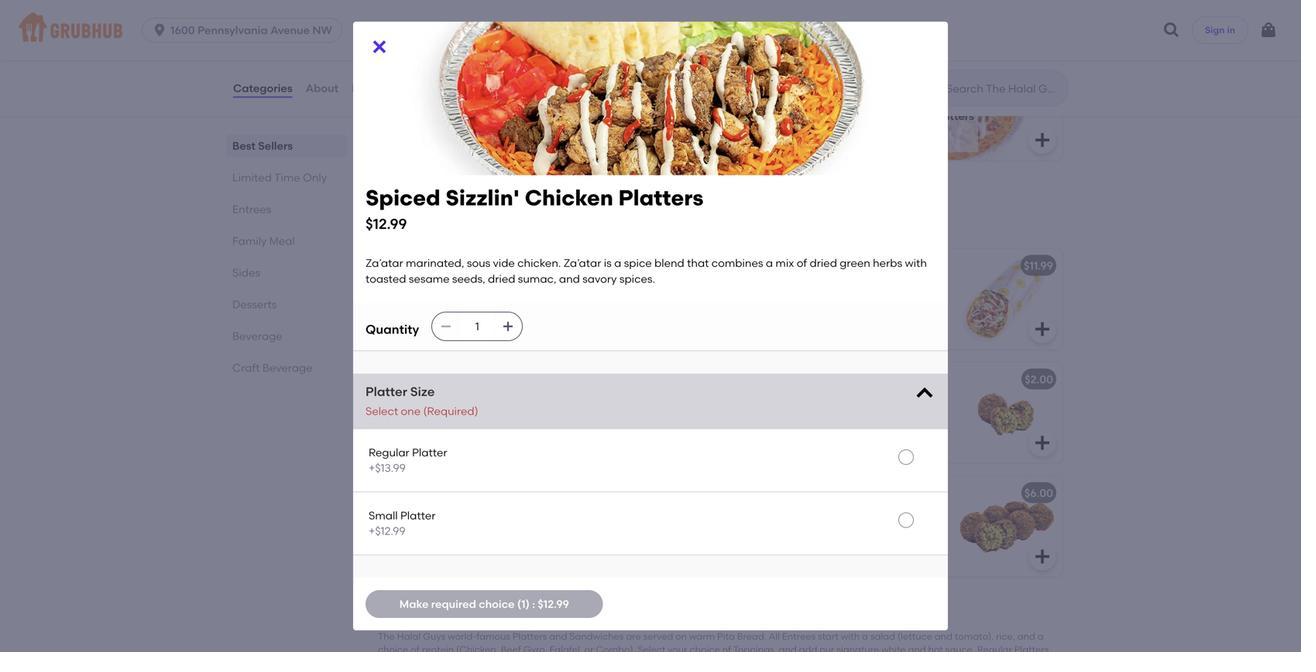 Task type: vqa. For each thing, say whether or not it's contained in the screenshot.
Grubhub
no



Task type: describe. For each thing, give the bounding box(es) containing it.
chicken for spiced sizzlin' chicken platters $12.99
[[525, 185, 613, 211]]

salad
[[870, 632, 895, 643]]

rice,
[[996, 632, 1015, 643]]

regular inside entrees the halal guys world-famous platters and sandwiches are served on warm pita bread. all entrees start with a salad (lettuce and tomato), rice, and a choice of protein (chicken, beef gyro, falafel, or combo). select your choice of toppings, and add our signature white and hot sauce. regular platter
[[977, 645, 1012, 653]]

family
[[232, 235, 267, 248]]

one
[[401, 405, 421, 418]]

craft beverage
[[232, 362, 313, 375]]

za'atar marinated, sous vide chicken. za'atar is a spice blend that combines a mix of dried green herbs with toasted sesame seeds, dried sumac, and savory spices. for spiced sizzlin' chicken platters
[[390, 281, 582, 357]]

sous for spiced sizzlin' chicken platters
[[492, 281, 515, 294]]

sautéed
[[439, 427, 482, 440]]

0 horizontal spatial sesame
[[409, 273, 450, 286]]

1 horizontal spatial that
[[687, 257, 709, 270]]

herbs for spiced sizzlin' chicken platters
[[552, 313, 581, 326]]

in
[[1227, 24, 1235, 35]]

6
[[737, 487, 744, 500]]

all
[[534, 458, 546, 471]]

sizzlin' for spiced sizzlin' chicken platters
[[430, 259, 465, 273]]

honey for 6
[[791, 487, 825, 500]]

chicken for spiced sizzlin' chicken sandwich
[[815, 259, 859, 273]]

Search The Halal Guys (Dupont Circle, DC) search field
[[945, 81, 1063, 96]]

marinated, for spiced sizzlin' chicken sandwich
[[778, 281, 836, 294]]

all
[[769, 632, 780, 643]]

sriracha for 2 - pieces honey sriracha falafel
[[827, 373, 873, 386]]

sizzlin' for spiced sizzlin' chicken platters $12.99
[[446, 185, 520, 211]]

signature
[[837, 645, 879, 653]]

green for spiced sizzlin' chicken sandwich
[[866, 313, 896, 326]]

$4.49
[[393, 128, 421, 141]]

1 horizontal spatial time
[[414, 218, 436, 229]]

+$12.99
[[369, 525, 406, 538]]

platter size select one (required)
[[366, 385, 478, 418]]

time for limited time only limited time offer menu
[[443, 196, 483, 216]]

sriracha for 6 - pieces honey sriracha falafel
[[828, 487, 873, 500]]

sign
[[1205, 24, 1225, 35]]

make required choice (1) : $12.99
[[400, 598, 569, 611]]

about button
[[305, 60, 339, 116]]

categories
[[233, 82, 293, 95]]

reviews
[[352, 82, 395, 95]]

white
[[882, 645, 906, 653]]

spiced sizzlin' chicken platters image
[[600, 249, 716, 350]]

our
[[820, 645, 835, 653]]

desserts
[[232, 298, 277, 311]]

platter for regular platter +$13.99
[[412, 446, 447, 460]]

famous
[[477, 632, 510, 643]]

sandwich
[[861, 259, 914, 273]]

caramelized for caramelized onion hummus
[[390, 373, 459, 386]]

sumac, for spiced sizzlin' chicken platters
[[390, 344, 429, 357]]

regular platter +$13.99
[[369, 446, 447, 475]]

2 - pieces honey sriracha falafel image
[[947, 363, 1063, 463]]

regular inside the regular platter +$13.99
[[369, 446, 410, 460]]

1 horizontal spatial mix
[[776, 257, 794, 270]]

entrees for entrees the halal guys world-famous platters and sandwiches are served on warm pita bread. all entrees start with a salad (lettuce and tomato), rice, and a choice of protein (chicken, beef gyro, falafel, or combo). select your choice of toppings, and add our signature white and hot sauce. regular platter
[[378, 610, 439, 630]]

meal
[[269, 235, 295, 248]]

only for limited time only limited time offer menu
[[487, 196, 525, 216]]

2
[[737, 373, 744, 386]]

limited time only
[[232, 171, 327, 184]]

pennsylvania
[[197, 24, 268, 37]]

1 horizontal spatial chicken.
[[518, 257, 561, 270]]

100%
[[449, 411, 476, 424]]

limited for limited time only
[[232, 171, 272, 184]]

best
[[232, 139, 256, 153]]

platters inside entrees the halal guys world-famous platters and sandwiches are served on warm pita bread. all entrees start with a salad (lettuce and tomato), rice, and a choice of protein (chicken, beef gyro, falafel, or combo). select your choice of toppings, and add our signature white and hot sauce. regular platter
[[513, 632, 547, 643]]

2 to from the left
[[535, 442, 546, 455]]

2 - pieces honey sriracha falafel
[[737, 373, 912, 386]]

6 - pieces honey sriracha falafel
[[737, 487, 912, 500]]

green for spiced sizzlin' chicken platters
[[519, 313, 549, 326]]

1 horizontal spatial spice
[[624, 257, 652, 270]]

avenue
[[270, 24, 310, 37]]

craft
[[232, 362, 260, 375]]

Input item quantity number field
[[460, 313, 494, 341]]

served
[[643, 632, 673, 643]]

- for 6
[[746, 487, 751, 500]]

your
[[668, 645, 687, 653]]

tomato),
[[955, 632, 994, 643]]

french fries $4.49
[[393, 110, 457, 141]]

combines for spiced sizzlin' chicken sandwich
[[737, 313, 789, 326]]

1600
[[170, 24, 195, 37]]

sumac, for spiced sizzlin' chicken sandwich
[[737, 344, 776, 357]]

fries
[[432, 110, 457, 123]]

spiced for spiced sizzlin' chicken platters
[[390, 259, 427, 273]]

pita
[[717, 632, 735, 643]]

platter for small platter +$12.99
[[400, 510, 436, 523]]

gyro,
[[523, 645, 547, 653]]

$14.49
[[809, 23, 841, 36]]

sauce.
[[945, 645, 975, 653]]

well-
[[414, 427, 439, 440]]

2 horizontal spatial choice
[[690, 645, 720, 653]]

categories button
[[232, 60, 293, 116]]

entrees for entrees
[[232, 203, 271, 216]]

toasted for spiced sizzlin' chicken platters
[[415, 328, 456, 342]]

0 vertical spatial beverage
[[232, 330, 282, 343]]

we
[[516, 458, 532, 471]]

greek
[[479, 411, 510, 424]]

platters for spiced sizzlin' chicken platters $12.99
[[619, 185, 704, 211]]

honey for 4
[[444, 487, 478, 500]]

are
[[626, 632, 641, 643]]

blend for spiced sizzlin' chicken platters
[[527, 297, 557, 310]]

start
[[818, 632, 839, 643]]

spiced for spiced sizzlin' chicken platters $12.99
[[366, 185, 440, 211]]

nw
[[312, 24, 332, 37]]

4 - pieces honey sriracha falafel image
[[600, 477, 716, 577]]

platter inside platter size select one (required)
[[366, 385, 407, 400]]

onions
[[390, 442, 425, 455]]

select inside platter size select one (required)
[[366, 405, 398, 418]]

mix for spiced sizzlin' chicken sandwich
[[801, 313, 820, 326]]

$12.99 inside spiced sizzlin' chicken platters $12.99 +
[[809, 128, 840, 141]]

french
[[393, 110, 429, 123]]

1 to from the left
[[427, 442, 438, 455]]

seeds, for spiced sizzlin' chicken platters
[[502, 328, 535, 342]]

$2.00
[[1025, 373, 1053, 386]]

original
[[390, 458, 430, 471]]

reviews button
[[351, 60, 396, 116]]

platters for spiced sizzlin' chicken platters $12.99 +
[[933, 110, 974, 123]]

0 horizontal spatial seeds,
[[452, 273, 485, 286]]

or
[[585, 645, 594, 653]]

savory for spiced sizzlin' chicken platters
[[455, 344, 489, 357]]

with inside entrees the halal guys world-famous platters and sandwiches are served on warm pita bread. all entrees start with a salad (lettuce and tomato), rice, and a choice of protein (chicken, beef gyro, falafel, or combo). select your choice of toppings, and add our signature white and hot sauce. regular platter
[[841, 632, 860, 643]]

herbs for spiced sizzlin' chicken sandwich
[[899, 313, 928, 326]]

1 horizontal spatial savory
[[583, 273, 617, 286]]

falafel for 4 - pieces honey sriracha falafel
[[529, 487, 565, 500]]

spiced sizzlin' chicken platters $12.99 +
[[809, 110, 974, 141]]

sellers
[[258, 139, 293, 153]]

$6.00
[[1025, 487, 1053, 500]]

recipe
[[481, 458, 514, 471]]

vide for spiced sizzlin' chicken platters
[[518, 281, 540, 294]]

sides
[[232, 266, 260, 280]]

spiced sizzlin' chicken platters
[[390, 259, 556, 273]]

1 horizontal spatial sumac,
[[518, 273, 557, 286]]

hot
[[928, 645, 943, 653]]

blend for spiced sizzlin' chicken sandwich
[[874, 297, 904, 310]]

spiced for spiced sizzlin' chicken sandwich
[[737, 259, 774, 273]]

world-
[[448, 632, 477, 643]]

quantity
[[366, 322, 419, 337]]

1 horizontal spatial blend
[[655, 257, 685, 270]]

seeds, for spiced sizzlin' chicken sandwich
[[849, 328, 882, 342]]

(chicken,
[[456, 645, 499, 653]]

limited time only limited time offer menu
[[378, 196, 525, 229]]

:
[[532, 598, 535, 611]]

time for limited time only
[[274, 171, 300, 184]]

1600 pennsylvania avenue nw
[[170, 24, 332, 37]]

best sellers
[[232, 139, 293, 153]]

make
[[400, 598, 429, 611]]

4
[[390, 487, 397, 500]]

pieces for 6
[[754, 487, 789, 500]]

mix for spiced sizzlin' chicken platters
[[454, 313, 473, 326]]

sizzlin' for spiced sizzlin' chicken sandwich
[[777, 259, 812, 273]]

(required)
[[423, 405, 478, 418]]

spice for spiced sizzlin' chicken sandwich
[[844, 297, 872, 310]]



Task type: locate. For each thing, give the bounding box(es) containing it.
- right 6
[[746, 487, 751, 500]]

0 vertical spatial caramelized
[[390, 373, 459, 386]]

vide down spiced sizzlin' chicken platters $12.99
[[493, 257, 515, 270]]

2 horizontal spatial blend
[[874, 297, 904, 310]]

sumac, down quantity
[[390, 344, 429, 357]]

za'atar
[[366, 257, 403, 270], [564, 257, 601, 270], [390, 281, 428, 294], [737, 281, 775, 294], [436, 297, 474, 310], [783, 297, 821, 310]]

chicken. down the spiced sizzlin' chicken sandwich
[[737, 297, 781, 310]]

beverage right craft
[[262, 362, 313, 375]]

1 horizontal spatial add
[[799, 645, 817, 653]]

platter up +$12.99
[[400, 510, 436, 523]]

spiced sizzlin' chicken sandwich image
[[947, 249, 1063, 350]]

1 vertical spatial hummus
[[495, 395, 542, 408]]

bread.
[[737, 632, 767, 643]]

2 horizontal spatial seeds,
[[849, 328, 882, 342]]

1 vertical spatial +
[[703, 259, 709, 273]]

0 horizontal spatial select
[[366, 405, 398, 418]]

sous down the spiced sizzlin' chicken platters
[[492, 281, 515, 294]]

vide down sandwich
[[865, 281, 887, 294]]

the
[[378, 632, 395, 643]]

chicken. for spiced sizzlin' chicken platters
[[390, 297, 434, 310]]

required
[[431, 598, 476, 611]]

add left our at bottom
[[799, 645, 817, 653]]

small
[[369, 510, 398, 523]]

that for spiced sizzlin' chicken platters
[[560, 297, 582, 310]]

marinated, down the spiced sizzlin' chicken sandwich
[[778, 281, 836, 294]]

0 vertical spatial +
[[840, 128, 847, 141]]

spiced sizzlin' chicken sandwich
[[737, 259, 914, 273]]

platters inside spiced sizzlin' chicken platters $12.99 +
[[933, 110, 974, 123]]

1 horizontal spatial choice
[[479, 598, 515, 611]]

combines
[[712, 257, 763, 270], [390, 313, 442, 326], [737, 313, 789, 326]]

limited up offer
[[378, 196, 440, 216]]

entrees up halal
[[378, 610, 439, 630]]

za'atar marinated, sous vide chicken. za'atar is a spice blend that combines a mix of dried green herbs with toasted sesame seeds, dried sumac, and savory spices. for spiced sizzlin' chicken sandwich
[[737, 281, 929, 357]]

$12.99
[[809, 128, 840, 141], [366, 216, 407, 233], [671, 259, 703, 273], [538, 598, 569, 611]]

$4.00
[[677, 487, 706, 500]]

0 horizontal spatial spices.
[[492, 344, 528, 357]]

platters for spiced sizzlin' chicken platters
[[514, 259, 556, 273]]

onion inside caramelized onion hummus is made with 100% greek chickpeas and well-sautéed caramelized onions to add a sweet twist to the original hummus recipe we all love.
[[460, 395, 492, 408]]

caramelized onion hummus is made with 100% greek chickpeas and well-sautéed caramelized onions to add a sweet twist to the original hummus recipe we all love.
[[390, 395, 573, 471]]

platters down spiced sizzlin' chicken platters $12.99
[[514, 259, 556, 273]]

chickpeas
[[513, 411, 567, 424]]

spice left $12.99 +
[[624, 257, 652, 270]]

2 horizontal spatial sous
[[839, 281, 862, 294]]

platters down search the halal guys (dupont circle, dc) search field
[[933, 110, 974, 123]]

0 horizontal spatial +
[[703, 259, 709, 273]]

1 vertical spatial regular
[[977, 645, 1012, 653]]

hummus for caramelized onion hummus is made with 100% greek chickpeas and well-sautéed caramelized onions to add a sweet twist to the original hummus recipe we all love.
[[495, 395, 542, 408]]

0 horizontal spatial mix
[[454, 313, 473, 326]]

spiced for spiced sizzlin' chicken platters $12.99 +
[[809, 110, 846, 123]]

sumac,
[[518, 273, 557, 286], [390, 344, 429, 357], [737, 344, 776, 357]]

only inside limited time only limited time offer menu
[[487, 196, 525, 216]]

platter inside small platter +$12.99
[[400, 510, 436, 523]]

caramelized inside caramelized onion hummus is made with 100% greek chickpeas and well-sautéed caramelized onions to add a sweet twist to the original hummus recipe we all love.
[[390, 395, 458, 408]]

regular down the rice,
[[977, 645, 1012, 653]]

toasted up quantity
[[366, 273, 406, 286]]

1 horizontal spatial entrees
[[378, 610, 439, 630]]

to
[[427, 442, 438, 455], [535, 442, 546, 455]]

0 horizontal spatial toasted
[[366, 273, 406, 286]]

svg image
[[1162, 21, 1181, 40], [1259, 21, 1278, 40], [152, 22, 167, 38], [370, 38, 389, 56], [756, 131, 774, 149], [1033, 131, 1052, 149], [1033, 320, 1052, 339], [1033, 548, 1052, 566]]

main navigation navigation
[[0, 0, 1301, 60]]

regular up +$13.99
[[369, 446, 410, 460]]

toasted for spiced sizzlin' chicken sandwich
[[762, 328, 803, 342]]

(lettuce
[[898, 632, 933, 643]]

platter
[[366, 385, 407, 400], [412, 446, 447, 460], [400, 510, 436, 523]]

add up hummus
[[441, 442, 462, 455]]

blend
[[655, 257, 685, 270], [527, 297, 557, 310], [874, 297, 904, 310]]

0 vertical spatial onion
[[462, 373, 493, 386]]

caramelized
[[390, 373, 459, 386], [390, 395, 458, 408]]

2 horizontal spatial entrees
[[782, 632, 816, 643]]

2 horizontal spatial chicken.
[[737, 297, 781, 310]]

combines left 'input item quantity' number field
[[390, 313, 442, 326]]

- right the 4
[[400, 487, 404, 500]]

4 - pieces honey sriracha falafel
[[390, 487, 565, 500]]

sous down the spiced sizzlin' chicken sandwich
[[839, 281, 862, 294]]

only for limited time only
[[303, 171, 327, 184]]

2 vertical spatial limited
[[378, 218, 412, 229]]

menu
[[464, 218, 489, 229]]

spices. for spiced sizzlin' chicken sandwich
[[839, 344, 875, 357]]

2 horizontal spatial that
[[907, 297, 929, 310]]

marinated, for spiced sizzlin' chicken platters
[[431, 281, 489, 294]]

1 vertical spatial onion
[[460, 395, 492, 408]]

1 horizontal spatial vide
[[518, 281, 540, 294]]

pieces for 4
[[407, 487, 442, 500]]

1 horizontal spatial sous
[[492, 281, 515, 294]]

0 vertical spatial platter
[[366, 385, 407, 400]]

sous
[[467, 257, 490, 270], [492, 281, 515, 294], [839, 281, 862, 294]]

platters inside spiced sizzlin' chicken platters $12.99
[[619, 185, 704, 211]]

sous down menu
[[467, 257, 490, 270]]

marinated, down offer
[[406, 257, 464, 270]]

0 vertical spatial regular
[[369, 446, 410, 460]]

love.
[[549, 458, 573, 471]]

sesame for spiced sizzlin' chicken platters
[[458, 328, 499, 342]]

0 horizontal spatial spice
[[497, 297, 525, 310]]

honey right 6
[[791, 487, 825, 500]]

0 horizontal spatial sous
[[467, 257, 490, 270]]

chicken
[[887, 110, 930, 123], [525, 185, 613, 211], [468, 259, 512, 273], [815, 259, 859, 273]]

chicken.
[[518, 257, 561, 270], [390, 297, 434, 310], [737, 297, 781, 310]]

onion
[[462, 373, 493, 386], [460, 395, 492, 408]]

sizzlin'
[[849, 110, 884, 123], [446, 185, 520, 211], [430, 259, 465, 273], [777, 259, 812, 273]]

2 horizontal spatial spice
[[844, 297, 872, 310]]

0 horizontal spatial regular
[[369, 446, 410, 460]]

made
[[390, 411, 422, 424]]

- for 2
[[746, 373, 751, 386]]

2 horizontal spatial savory
[[802, 344, 836, 357]]

2 horizontal spatial mix
[[801, 313, 820, 326]]

sizzlin' inside spiced sizzlin' chicken platters $12.99 +
[[849, 110, 884, 123]]

2 horizontal spatial vide
[[865, 281, 887, 294]]

a inside caramelized onion hummus is made with 100% greek chickpeas and well-sautéed caramelized onions to add a sweet twist to the original hummus recipe we all love.
[[465, 442, 472, 455]]

hummus
[[496, 373, 543, 386], [495, 395, 542, 408]]

2 vertical spatial platter
[[400, 510, 436, 523]]

chicken for spiced sizzlin' chicken platters
[[468, 259, 512, 273]]

caramelized onion hummus image
[[600, 363, 716, 463]]

0 horizontal spatial sumac,
[[390, 344, 429, 357]]

0 vertical spatial time
[[274, 171, 300, 184]]

-
[[746, 373, 751, 386], [400, 487, 404, 500], [746, 487, 751, 500]]

select down served
[[638, 645, 666, 653]]

- for 4
[[400, 487, 404, 500]]

1 vertical spatial only
[[487, 196, 525, 216]]

1 horizontal spatial seeds,
[[502, 328, 535, 342]]

pieces for 2
[[753, 373, 788, 386]]

platter down well-
[[412, 446, 447, 460]]

chicken for spiced sizzlin' chicken platters $12.99 +
[[887, 110, 930, 123]]

offer
[[438, 218, 461, 229]]

chicken inside spiced sizzlin' chicken platters $12.99
[[525, 185, 613, 211]]

chicken. down spiced sizzlin' chicken platters $12.99
[[518, 257, 561, 270]]

0 horizontal spatial savory
[[455, 344, 489, 357]]

savory
[[583, 273, 617, 286], [455, 344, 489, 357], [802, 344, 836, 357]]

+ inside spiced sizzlin' chicken platters $12.99 +
[[840, 128, 847, 141]]

honey for 2
[[791, 373, 825, 386]]

$12.99 inside spiced sizzlin' chicken platters $12.99
[[366, 216, 407, 233]]

toasted up 2 - pieces honey sriracha falafel
[[762, 328, 803, 342]]

sous for spiced sizzlin' chicken sandwich
[[839, 281, 862, 294]]

toasted left 'input item quantity' number field
[[415, 328, 456, 342]]

sumac, down the spiced sizzlin' chicken platters
[[518, 273, 557, 286]]

hummus for caramelized onion hummus
[[496, 373, 543, 386]]

caramelized up the one
[[390, 373, 459, 386]]

0 vertical spatial only
[[303, 171, 327, 184]]

0 vertical spatial hummus
[[496, 373, 543, 386]]

time up menu
[[443, 196, 483, 216]]

platter inside the regular platter +$13.99
[[412, 446, 447, 460]]

combines up 2
[[737, 313, 789, 326]]

1 horizontal spatial spices.
[[620, 273, 655, 286]]

0 horizontal spatial time
[[274, 171, 300, 184]]

pieces right 2
[[753, 373, 788, 386]]

choice left (1)
[[479, 598, 515, 611]]

sesame up 2 - pieces honey sriracha falafel
[[805, 328, 846, 342]]

svg image inside 1600 pennsylvania avenue nw "button"
[[152, 22, 167, 38]]

vide down the spiced sizzlin' chicken platters
[[518, 281, 540, 294]]

choice
[[479, 598, 515, 611], [378, 645, 408, 653], [690, 645, 720, 653]]

twist
[[508, 442, 533, 455]]

spice down the spiced sizzlin' chicken platters
[[497, 297, 525, 310]]

0 vertical spatial limited
[[232, 171, 272, 184]]

caramelized up made
[[390, 395, 458, 408]]

sizzlin' for spiced sizzlin' chicken platters $12.99 +
[[849, 110, 884, 123]]

0 horizontal spatial vide
[[493, 257, 515, 270]]

spiced inside spiced sizzlin' chicken platters $12.99 +
[[809, 110, 846, 123]]

beverage down desserts
[[232, 330, 282, 343]]

spiced sizzlin' chicken platters $12.99
[[366, 185, 704, 233]]

1 caramelized from the top
[[390, 373, 459, 386]]

beef
[[501, 645, 521, 653]]

add inside caramelized onion hummus is made with 100% greek chickpeas and well-sautéed caramelized onions to add a sweet twist to the original hummus recipe we all love.
[[441, 442, 462, 455]]

choice down the warm
[[690, 645, 720, 653]]

sesame for spiced sizzlin' chicken sandwich
[[805, 328, 846, 342]]

2 vertical spatial entrees
[[782, 632, 816, 643]]

halal
[[397, 632, 421, 643]]

sandwiches
[[570, 632, 624, 643]]

and inside caramelized onion hummus is made with 100% greek chickpeas and well-sautéed caramelized onions to add a sweet twist to the original hummus recipe we all love.
[[390, 427, 411, 440]]

spiced
[[809, 110, 846, 123], [366, 185, 440, 211], [390, 259, 427, 273], [737, 259, 774, 273]]

family meal
[[232, 235, 295, 248]]

1 vertical spatial time
[[443, 196, 483, 216]]

chicken. for spiced sizzlin' chicken sandwich
[[737, 297, 781, 310]]

2 horizontal spatial sumac,
[[737, 344, 776, 357]]

about
[[306, 82, 339, 95]]

entrees the halal guys world-famous platters and sandwiches are served on warm pita bread. all entrees start with a salad (lettuce and tomato), rice, and a choice of protein (chicken, beef gyro, falafel, or combo). select your choice of toppings, and add our signature white and hot sauce. regular platter
[[378, 610, 1049, 653]]

0 horizontal spatial blend
[[527, 297, 557, 310]]

2 horizontal spatial sesame
[[805, 328, 846, 342]]

pieces right 6
[[754, 487, 789, 500]]

protein
[[422, 645, 454, 653]]

limited for limited time only limited time offer menu
[[378, 196, 440, 216]]

honey down hummus
[[444, 487, 478, 500]]

1 vertical spatial entrees
[[378, 610, 439, 630]]

limited
[[232, 171, 272, 184], [378, 196, 440, 216], [378, 218, 412, 229]]

platters up gyro,
[[513, 632, 547, 643]]

1 vertical spatial limited
[[378, 196, 440, 216]]

sumac, up 2
[[737, 344, 776, 357]]

1 horizontal spatial to
[[535, 442, 546, 455]]

guys
[[423, 632, 446, 643]]

0 vertical spatial add
[[441, 442, 462, 455]]

0 horizontal spatial that
[[560, 297, 582, 310]]

2 horizontal spatial toasted
[[762, 328, 803, 342]]

warm
[[689, 632, 715, 643]]

select inside entrees the halal guys world-famous platters and sandwiches are served on warm pita bread. all entrees start with a salad (lettuce and tomato), rice, and a choice of protein (chicken, beef gyro, falafel, or combo). select your choice of toppings, and add our signature white and hot sauce. regular platter
[[638, 645, 666, 653]]

6 - pieces honey sriracha falafel image
[[947, 477, 1063, 577]]

svg image
[[440, 321, 453, 333], [502, 321, 514, 333], [914, 383, 936, 405], [1033, 434, 1052, 453], [686, 548, 705, 566]]

$12.99 +
[[671, 259, 709, 273]]

hummus
[[432, 458, 478, 471]]

to up all
[[535, 442, 546, 455]]

pieces right the 4
[[407, 487, 442, 500]]

seeds, right 'input item quantity' number field
[[502, 328, 535, 342]]

caramelized for caramelized onion hummus is made with 100% greek chickpeas and well-sautéed caramelized onions to add a sweet twist to the original hummus recipe we all love.
[[390, 395, 458, 408]]

- right 2
[[746, 373, 751, 386]]

seeds, down the spiced sizzlin' chicken platters
[[452, 273, 485, 286]]

honey right 2
[[791, 373, 825, 386]]

limited down best
[[232, 171, 272, 184]]

add inside entrees the halal guys world-famous platters and sandwiches are served on warm pita bread. all entrees start with a salad (lettuce and tomato), rice, and a choice of protein (chicken, beef gyro, falafel, or combo). select your choice of toppings, and add our signature white and hot sauce. regular platter
[[799, 645, 817, 653]]

green
[[840, 257, 870, 270], [519, 313, 549, 326], [866, 313, 896, 326]]

spice down sandwich
[[844, 297, 872, 310]]

sesame down the spiced sizzlin' chicken platters
[[409, 273, 450, 286]]

falafel,
[[550, 645, 582, 653]]

sign in button
[[1192, 16, 1249, 44]]

spices.
[[620, 273, 655, 286], [492, 344, 528, 357], [839, 344, 875, 357]]

select left the one
[[366, 405, 398, 418]]

only
[[303, 171, 327, 184], [487, 196, 525, 216]]

choice down the
[[378, 645, 408, 653]]

1 vertical spatial select
[[638, 645, 666, 653]]

onion for caramelized onion hummus
[[462, 373, 493, 386]]

marinated, down the spiced sizzlin' chicken platters
[[431, 281, 489, 294]]

2 caramelized from the top
[[390, 395, 458, 408]]

time left offer
[[414, 218, 436, 229]]

combines right $12.99 +
[[712, 257, 763, 270]]

limited left offer
[[378, 218, 412, 229]]

1 horizontal spatial regular
[[977, 645, 1012, 653]]

is
[[604, 257, 612, 270], [477, 297, 485, 310], [824, 297, 832, 310], [545, 395, 552, 408]]

0 horizontal spatial only
[[303, 171, 327, 184]]

with inside caramelized onion hummus is made with 100% greek chickpeas and well-sautéed caramelized onions to add a sweet twist to the original hummus recipe we all love.
[[424, 411, 446, 424]]

seeds, up 2 - pieces honey sriracha falafel
[[849, 328, 882, 342]]

0 horizontal spatial choice
[[378, 645, 408, 653]]

chicken. up quantity
[[390, 297, 434, 310]]

with
[[905, 257, 927, 270], [390, 328, 412, 342], [737, 328, 759, 342], [424, 411, 446, 424], [841, 632, 860, 643]]

savory for spiced sizzlin' chicken sandwich
[[802, 344, 836, 357]]

1 horizontal spatial +
[[840, 128, 847, 141]]

vide for spiced sizzlin' chicken sandwich
[[865, 281, 887, 294]]

1 horizontal spatial select
[[638, 645, 666, 653]]

falafel for 6 - pieces honey sriracha falafel
[[876, 487, 912, 500]]

marinated,
[[406, 257, 464, 270], [431, 281, 489, 294], [778, 281, 836, 294]]

$5.79
[[679, 373, 706, 386]]

and
[[559, 273, 580, 286], [431, 344, 452, 357], [778, 344, 799, 357], [390, 427, 411, 440], [549, 632, 567, 643], [935, 632, 953, 643], [1018, 632, 1035, 643], [779, 645, 797, 653], [908, 645, 926, 653]]

entrees up family
[[232, 203, 271, 216]]

sesame
[[409, 273, 450, 286], [458, 328, 499, 342], [805, 328, 846, 342]]

sriracha
[[827, 373, 873, 386], [481, 487, 526, 500], [828, 487, 873, 500]]

2 vertical spatial time
[[414, 218, 436, 229]]

1 horizontal spatial only
[[487, 196, 525, 216]]

1 horizontal spatial toasted
[[415, 328, 456, 342]]

time
[[274, 171, 300, 184], [443, 196, 483, 216], [414, 218, 436, 229]]

falafel for 2 - pieces honey sriracha falafel
[[875, 373, 912, 386]]

spice for spiced sizzlin' chicken platters
[[497, 297, 525, 310]]

1 vertical spatial caramelized
[[390, 395, 458, 408]]

0 horizontal spatial chicken.
[[390, 297, 434, 310]]

sign in
[[1205, 24, 1235, 35]]

1 horizontal spatial sesame
[[458, 328, 499, 342]]

1 vertical spatial add
[[799, 645, 817, 653]]

hummus inside caramelized onion hummus is made with 100% greek chickpeas and well-sautéed caramelized onions to add a sweet twist to the original hummus recipe we all love.
[[495, 395, 542, 408]]

platters
[[933, 110, 974, 123], [619, 185, 704, 211], [514, 259, 556, 273], [513, 632, 547, 643]]

small platter +$12.99
[[369, 510, 436, 538]]

0 vertical spatial entrees
[[232, 203, 271, 216]]

2 horizontal spatial spices.
[[839, 344, 875, 357]]

2 horizontal spatial time
[[443, 196, 483, 216]]

entrees right all
[[782, 632, 816, 643]]

time down "sellers"
[[274, 171, 300, 184]]

combines for spiced sizzlin' chicken platters
[[390, 313, 442, 326]]

falafel
[[875, 373, 912, 386], [529, 487, 565, 500], [876, 487, 912, 500]]

toppings,
[[733, 645, 777, 653]]

on
[[676, 632, 687, 643]]

of
[[797, 257, 807, 270], [476, 313, 486, 326], [823, 313, 833, 326], [411, 645, 420, 653], [722, 645, 731, 653]]

sesame up caramelized onion hummus at left
[[458, 328, 499, 342]]

that for spiced sizzlin' chicken sandwich
[[907, 297, 929, 310]]

sweet
[[475, 442, 505, 455]]

1 vertical spatial beverage
[[262, 362, 313, 375]]

vide
[[493, 257, 515, 270], [518, 281, 540, 294], [865, 281, 887, 294]]

sizzlin' inside spiced sizzlin' chicken platters $12.99
[[446, 185, 520, 211]]

1 vertical spatial platter
[[412, 446, 447, 460]]

size
[[410, 385, 435, 400]]

spiced inside spiced sizzlin' chicken platters $12.99
[[366, 185, 440, 211]]

honey
[[791, 373, 825, 386], [444, 487, 478, 500], [791, 487, 825, 500]]

za'atar marinated, sous vide chicken. za'atar is a spice blend that combines a mix of dried green herbs with toasted sesame seeds, dried sumac, and savory spices.
[[366, 257, 930, 286], [390, 281, 582, 357], [737, 281, 929, 357]]

0 horizontal spatial to
[[427, 442, 438, 455]]

caramelized
[[484, 427, 550, 440]]

platter up the one
[[366, 385, 407, 400]]

chicken inside spiced sizzlin' chicken platters $12.99 +
[[887, 110, 930, 123]]

0 horizontal spatial add
[[441, 442, 462, 455]]

platters up $12.99 +
[[619, 185, 704, 211]]

is inside caramelized onion hummus is made with 100% greek chickpeas and well-sautéed caramelized onions to add a sweet twist to the original hummus recipe we all love.
[[545, 395, 552, 408]]

0 horizontal spatial entrees
[[232, 203, 271, 216]]

+$13.99
[[369, 462, 406, 475]]

sriracha for 4 - pieces honey sriracha falafel
[[481, 487, 526, 500]]

spices. for spiced sizzlin' chicken platters
[[492, 344, 528, 357]]

0 vertical spatial select
[[366, 405, 398, 418]]

onion for caramelized onion hummus is made with 100% greek chickpeas and well-sautéed caramelized onions to add a sweet twist to the original hummus recipe we all love.
[[460, 395, 492, 408]]

to down well-
[[427, 442, 438, 455]]



